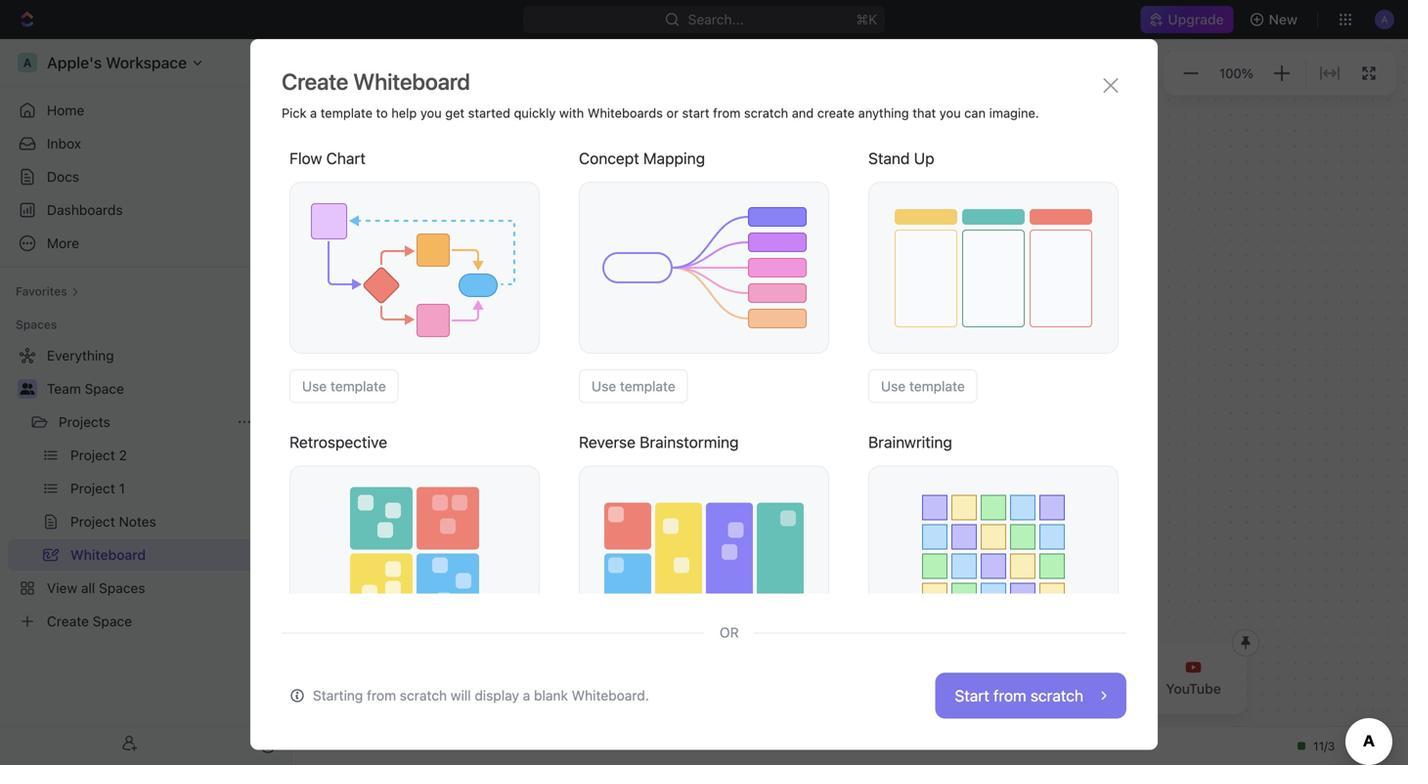 Task type: vqa. For each thing, say whether or not it's contained in the screenshot.
the topmost The Client
no



Task type: locate. For each thing, give the bounding box(es) containing it.
template up reverse brainstorming
[[620, 379, 676, 395]]

2 use template from the left
[[592, 379, 676, 395]]

use
[[302, 379, 327, 395], [592, 379, 616, 395], [881, 379, 906, 395]]

google sheets
[[905, 681, 999, 697]]

3 use from the left
[[881, 379, 906, 395]]

2 horizontal spatial from
[[994, 687, 1027, 706]]

3 use template from the left
[[881, 379, 965, 395]]

use template for mapping
[[592, 379, 676, 395]]

start
[[682, 106, 710, 120]]

reverse brainstorming
[[579, 433, 739, 452]]

2 horizontal spatial use template button
[[869, 370, 978, 403]]

starting
[[313, 688, 363, 704]]

2 google from the left
[[1038, 681, 1084, 697]]

google left slides
[[1038, 681, 1084, 697]]

doc button
[[533, 648, 590, 709]]

use template button for up
[[869, 370, 978, 403]]

dashboards
[[47, 202, 123, 218]]

template for stand up
[[910, 379, 965, 395]]

flow
[[290, 149, 322, 168]]

use template
[[302, 379, 386, 395], [592, 379, 676, 395], [881, 379, 965, 395]]

up
[[914, 149, 935, 168]]

reverse
[[579, 433, 636, 452]]

use template up reverse brainstorming
[[592, 379, 676, 395]]

1 horizontal spatial from
[[713, 106, 741, 120]]

use template up retrospective
[[302, 379, 386, 395]]

scratch inside button
[[1031, 687, 1084, 706]]

use for flow
[[302, 379, 327, 395]]

0 horizontal spatial use
[[302, 379, 327, 395]]

1 horizontal spatial or
[[720, 625, 739, 641]]

scratch
[[744, 106, 788, 120], [1031, 687, 1084, 706], [400, 688, 447, 704]]

imagine.
[[989, 106, 1039, 120]]

2 use from the left
[[592, 379, 616, 395]]

use template up brainwriting
[[881, 379, 965, 395]]

use template button up brainwriting
[[869, 370, 978, 403]]

team space
[[47, 381, 124, 397]]

template left to
[[321, 106, 373, 120]]

team
[[47, 381, 81, 397]]

100% button
[[1216, 61, 1258, 85]]

1 use template button from the left
[[290, 370, 399, 403]]

inbox
[[47, 135, 81, 152]]

0 horizontal spatial use template
[[302, 379, 386, 395]]

chart
[[326, 149, 366, 168]]

whiteboard
[[353, 68, 470, 95]]

use up reverse
[[592, 379, 616, 395]]

scratch for start from scratch
[[1031, 687, 1084, 706]]

or
[[667, 106, 679, 120], [720, 625, 739, 641]]

stand up
[[869, 149, 935, 168]]

template up brainwriting
[[910, 379, 965, 395]]

0 vertical spatial a
[[310, 106, 317, 120]]

you
[[420, 106, 442, 120], [940, 106, 961, 120]]

google left start
[[905, 681, 951, 697]]

projects
[[59, 414, 110, 430]]

youtube button
[[1151, 648, 1237, 709]]

a
[[310, 106, 317, 120], [523, 688, 530, 704]]

to
[[376, 106, 388, 120]]

scratch left will
[[400, 688, 447, 704]]

0 horizontal spatial use template button
[[290, 370, 399, 403]]

start from scratch
[[955, 687, 1084, 706]]

sidebar navigation
[[0, 39, 292, 766]]

1 you from the left
[[420, 106, 442, 120]]

new button
[[1242, 4, 1310, 35]]

with
[[559, 106, 584, 120]]

3 use template button from the left
[[869, 370, 978, 403]]

1 use template from the left
[[302, 379, 386, 395]]

tree containing team space
[[8, 340, 284, 638]]

scratch for starting from scratch will display a blank whiteboard.
[[400, 688, 447, 704]]

1 horizontal spatial use template button
[[579, 370, 688, 403]]

template up retrospective
[[331, 379, 386, 395]]

use template button
[[290, 370, 399, 403], [579, 370, 688, 403], [869, 370, 978, 403]]

pick
[[282, 106, 307, 120]]

spaces
[[16, 318, 57, 332]]

team space link
[[47, 374, 280, 405]]

favorites
[[16, 285, 67, 298]]

home
[[47, 102, 84, 118]]

favorites button
[[8, 280, 87, 303]]

google slides button
[[1023, 648, 1143, 709]]

from
[[713, 106, 741, 120], [994, 687, 1027, 706], [367, 688, 396, 704]]

slides
[[1088, 681, 1127, 697]]

0 horizontal spatial or
[[667, 106, 679, 120]]

new
[[1269, 11, 1298, 27]]

google for google slides
[[1038, 681, 1084, 697]]

help
[[391, 106, 417, 120]]

whiteboards
[[588, 106, 663, 120]]

website
[[613, 681, 665, 697]]

google
[[905, 681, 951, 697], [1038, 681, 1084, 697]]

scratch left slides
[[1031, 687, 1084, 706]]

you left get
[[420, 106, 442, 120]]

2 use template button from the left
[[579, 370, 688, 403]]

a left blank at the bottom of the page
[[523, 688, 530, 704]]

retrospective
[[290, 433, 387, 452]]

create whiteboard dialog
[[250, 39, 1158, 751]]

1 google from the left
[[905, 681, 951, 697]]

0 horizontal spatial from
[[367, 688, 396, 704]]

1 horizontal spatial you
[[940, 106, 961, 120]]

2 horizontal spatial use template
[[881, 379, 965, 395]]

google inside "button"
[[905, 681, 951, 697]]

from inside button
[[994, 687, 1027, 706]]

you left can
[[940, 106, 961, 120]]

1 horizontal spatial scratch
[[744, 106, 788, 120]]

use for concept
[[592, 379, 616, 395]]

a right pick
[[310, 106, 317, 120]]

whiteboard.
[[572, 688, 649, 704]]

2 horizontal spatial use
[[881, 379, 906, 395]]

docs link
[[8, 161, 284, 193]]

flow chart
[[290, 149, 366, 168]]

home link
[[8, 95, 284, 126]]

0 horizontal spatial scratch
[[400, 688, 447, 704]]

use template button up reverse brainstorming
[[579, 370, 688, 403]]

2 horizontal spatial scratch
[[1031, 687, 1084, 706]]

tree
[[8, 340, 284, 638]]

inbox link
[[8, 128, 284, 159]]

scratch left the and
[[744, 106, 788, 120]]

concept mapping
[[579, 149, 705, 168]]

0 horizontal spatial you
[[420, 106, 442, 120]]

task button
[[464, 648, 525, 709]]

pick a template to help you get started quickly with whiteboards or start from scratch and create anything that you can imagine.
[[282, 106, 1039, 120]]

use template for chart
[[302, 379, 386, 395]]

use template button up retrospective
[[290, 370, 399, 403]]

mapping
[[643, 149, 705, 168]]

google inside button
[[1038, 681, 1084, 697]]

1 horizontal spatial a
[[523, 688, 530, 704]]

google for google sheets
[[905, 681, 951, 697]]

template
[[321, 106, 373, 120], [331, 379, 386, 395], [620, 379, 676, 395], [910, 379, 965, 395]]

google slides
[[1038, 681, 1127, 697]]

1 horizontal spatial use
[[592, 379, 616, 395]]

1 horizontal spatial use template
[[592, 379, 676, 395]]

0 horizontal spatial google
[[905, 681, 951, 697]]

1 vertical spatial or
[[720, 625, 739, 641]]

1 use from the left
[[302, 379, 327, 395]]

1 horizontal spatial google
[[1038, 681, 1084, 697]]

use up retrospective
[[302, 379, 327, 395]]

quickly
[[514, 106, 556, 120]]

use up brainwriting
[[881, 379, 906, 395]]



Task type: describe. For each thing, give the bounding box(es) containing it.
start
[[955, 687, 990, 706]]

user group image
[[20, 383, 35, 395]]

and
[[792, 106, 814, 120]]

from for starting from scratch will display a blank whiteboard.
[[367, 688, 396, 704]]

starting from scratch will display a blank whiteboard.
[[313, 688, 649, 704]]

started
[[468, 106, 510, 120]]

start from scratch button
[[935, 673, 1127, 719]]

youtube
[[1166, 681, 1221, 697]]

dashboards link
[[8, 195, 284, 226]]

upgrade link
[[1141, 6, 1234, 33]]

0 vertical spatial or
[[667, 106, 679, 120]]

template for flow chart
[[331, 379, 386, 395]]

create
[[817, 106, 855, 120]]

concept
[[579, 149, 639, 168]]

use for stand
[[881, 379, 906, 395]]

100%
[[1220, 65, 1254, 81]]

doc
[[548, 681, 574, 697]]

search...
[[688, 11, 744, 27]]

space
[[85, 381, 124, 397]]

template for concept mapping
[[620, 379, 676, 395]]

from for start from scratch
[[994, 687, 1027, 706]]

display
[[475, 688, 519, 704]]

can
[[965, 106, 986, 120]]

upgrade
[[1168, 11, 1224, 27]]

⌘k
[[856, 11, 877, 27]]

anything
[[858, 106, 909, 120]]

0 horizontal spatial a
[[310, 106, 317, 120]]

will
[[451, 688, 471, 704]]

brainwriting
[[869, 433, 953, 452]]

brainstorming
[[640, 433, 739, 452]]

sheets
[[954, 681, 999, 697]]

that
[[913, 106, 936, 120]]

blank
[[534, 688, 568, 704]]

use template button for chart
[[290, 370, 399, 403]]

1 vertical spatial a
[[523, 688, 530, 704]]

tree inside sidebar navigation
[[8, 340, 284, 638]]

create whiteboard
[[282, 68, 470, 95]]

task
[[479, 681, 509, 697]]

use template for up
[[881, 379, 965, 395]]

use template button for mapping
[[579, 370, 688, 403]]

stand
[[869, 149, 910, 168]]

projects link
[[59, 407, 229, 438]]

create
[[282, 68, 348, 95]]

get
[[445, 106, 465, 120]]

google sheets button
[[889, 648, 1015, 709]]

website button
[[597, 648, 681, 709]]

docs
[[47, 169, 79, 185]]

2 you from the left
[[940, 106, 961, 120]]



